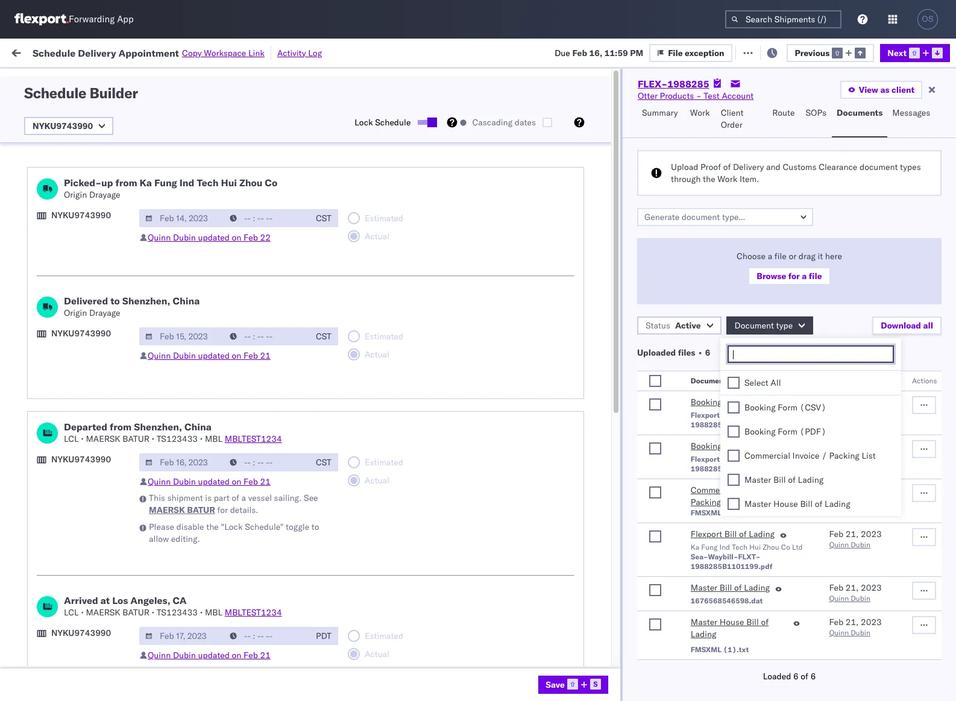 Task type: locate. For each thing, give the bounding box(es) containing it.
11:59 pm pst, mar 3, 2023 up -- : -- -- text box
[[194, 613, 305, 623]]

cst for ts123433
[[316, 457, 332, 468]]

2 vertical spatial for
[[218, 505, 228, 516]]

work inside "button"
[[691, 107, 710, 118]]

1 12:30 from the top
[[194, 161, 218, 172]]

drayage
[[89, 189, 120, 200], [89, 308, 120, 319]]

work button
[[686, 102, 716, 138]]

clearance inside "upload customs clearance documents"
[[93, 208, 132, 219]]

snoozed
[[252, 75, 280, 84]]

on for arrived at los angeles, ca
[[232, 650, 242, 661]]

at for arrived
[[101, 595, 110, 607]]

1 origin from the top
[[64, 189, 87, 200]]

appointment down the haarlemmermeer,
[[99, 639, 148, 649]]

of inside upload proof of delivery and customs clearance document types through the work item.
[[724, 162, 731, 173]]

1 vertical spatial at
[[101, 595, 110, 607]]

schedule inside schedule pickup from amsterdam airport schiphol, haarlemmermeer, netherlands
[[28, 579, 63, 590]]

1 horizontal spatial exception
[[767, 47, 807, 58]]

maersk down 'arrived'
[[86, 608, 120, 618]]

document
[[860, 162, 899, 173]]

2001714 for schedule delivery appointment
[[770, 188, 807, 199]]

packing inside commercial invoice / packing list fmsxml.txt
[[691, 497, 722, 508]]

2 vertical spatial confirm pickup from los angeles, ca
[[28, 341, 158, 363]]

demo123 up 01748292742
[[900, 374, 941, 385]]

0 vertical spatial karl
[[604, 560, 620, 570]]

pickup for 1st schedule pickup from los angeles, ca "button" from the top of the page schedule pickup from los angeles, ca link
[[66, 128, 92, 139]]

0 vertical spatial aaron
[[830, 408, 849, 417]]

at
[[240, 47, 248, 58], [101, 595, 110, 607]]

flex-2150210 for 12:00 pm pst, feb 20, 2023
[[744, 214, 807, 225]]

11:00 pm pst, mar 6, 2023
[[194, 666, 305, 677]]

: for status
[[87, 75, 90, 84]]

1 maeu1234567 from the top
[[822, 241, 883, 252]]

commercial down 1988285.pdf
[[691, 485, 737, 496]]

house
[[774, 499, 799, 510], [720, 617, 745, 628]]

sailing. for this shipment is part of a vessel sailing. see maersk batur for details.
[[274, 493, 302, 504]]

los inside schedule pickup from los angeles international airport
[[114, 155, 127, 166]]

4 demo from the top
[[560, 506, 582, 517]]

1 vertical spatial ts123433
[[157, 608, 198, 618]]

2 entity from the left
[[652, 108, 675, 119]]

b.v
[[711, 560, 725, 570], [711, 586, 725, 597]]

0 horizontal spatial for
[[116, 75, 126, 84]]

4 schedule pickup from los angeles, ca button from the top
[[28, 446, 171, 471]]

to inside delivered to shenzhen, china origin drayage
[[111, 295, 120, 307]]

2 vertical spatial mbltest1234
[[225, 608, 282, 618]]

booking form (csv) up "booking form (pdf)" on the bottom of the page
[[745, 402, 827, 413]]

2 vertical spatial 2060357
[[770, 666, 807, 677]]

lading inside master house bill of lading
[[691, 629, 717, 640]]

3 flex-1911408 from the top
[[744, 374, 807, 385]]

customs inside "upload customs clearance documents"
[[57, 208, 91, 219]]

4 11:59 pm pst, mar 2, 2023 from the top
[[194, 533, 305, 544]]

my
[[12, 44, 31, 61]]

commercial inside list box
[[745, 450, 791, 461]]

2 vertical spatial demo123
[[900, 374, 941, 385]]

shenzhen, inside delivered to shenzhen, china origin drayage
[[122, 295, 170, 307]]

4 schedule delivery appointment link from the top
[[28, 532, 148, 544]]

integration for schedule pickup from los angeles international airport
[[604, 161, 646, 172]]

2 vertical spatial maeu1234567
[[822, 347, 883, 358]]

-- : -- -- text field for delivered to shenzhen, china
[[224, 328, 309, 346]]

flexport bill of lading
[[691, 529, 775, 540]]

pickup for 4th schedule pickup from los angeles, ca link from the bottom of the page
[[66, 420, 92, 431]]

active
[[676, 320, 701, 331]]

schedule for the schedule pickup from los angeles international airport link
[[28, 155, 63, 166]]

1 ts123433 from the top
[[157, 434, 198, 445]]

1 vertical spatial flex-2097290
[[744, 586, 807, 597]]

maersk up please
[[149, 505, 185, 516]]

am right 9:00
[[215, 400, 229, 411]]

at for 759
[[240, 47, 248, 58]]

0 vertical spatial confirm pickup from los angeles, ca button
[[28, 101, 171, 126]]

part for this shipment is part of a vessel sailing. see maersk batur for details.
[[214, 493, 230, 504]]

0 vertical spatial fung
[[154, 177, 177, 189]]

vietnam
[[448, 400, 479, 411]]

1 vertical spatial list
[[724, 497, 738, 508]]

1 12:30 pm pst, feb 17, 2023 from the top
[[194, 161, 309, 172]]

confirm delivery button
[[28, 373, 92, 386], [28, 665, 92, 678]]

1977428 for schedule pickup from los angeles, ca
[[770, 241, 807, 252]]

1 vertical spatial master house bill of lading
[[691, 617, 769, 640]]

1 mabltest123 from the top
[[900, 613, 957, 623]]

21 down 11:59 pm pst, feb 23, 2023
[[260, 351, 271, 361]]

container numbers
[[822, 94, 854, 112]]

0 vertical spatial confirm pickup from los angeles, ca
[[28, 102, 158, 125]]

bookings test consignee
[[526, 82, 622, 93], [604, 82, 701, 93], [526, 294, 622, 305], [604, 294, 701, 305], [526, 321, 622, 332], [604, 321, 701, 332], [526, 374, 622, 385], [604, 374, 701, 385], [604, 427, 701, 438], [604, 453, 701, 464], [604, 480, 701, 491], [604, 506, 701, 517], [604, 533, 701, 544]]

6 schedule pickup from los angeles, ca link from the top
[[28, 473, 171, 497]]

form
[[725, 397, 744, 408], [778, 402, 798, 413], [778, 426, 798, 437], [725, 441, 744, 452]]

1 bicu1234565, demu1232567 from the top
[[822, 453, 945, 464]]

flex-2097290 down ltd
[[744, 560, 807, 570]]

confirm delivery link
[[28, 373, 92, 385], [28, 665, 92, 677]]

1 lagerfeld from the top
[[622, 560, 658, 570]]

confirm pickup from los angeles, ca link
[[28, 101, 171, 125], [28, 313, 171, 338], [28, 340, 171, 364]]

sailing. up the toggle in the left of the page
[[274, 493, 302, 504]]

/ inside commercial invoice / packing list fmsxml.txt
[[769, 485, 774, 496]]

0 vertical spatial 2097290
[[770, 560, 807, 570]]

6 mar from the top
[[256, 639, 272, 650]]

1 2097290 from the top
[[770, 560, 807, 570]]

1 2001714 from the top
[[770, 161, 807, 172]]

(pdf) down flex-1919147
[[746, 441, 773, 452]]

flex-2001714 for schedule pickup from los angeles international airport
[[744, 161, 807, 172]]

0 vertical spatial 12:30 pm pst, feb 17, 2023
[[194, 161, 309, 172]]

netherlands
[[28, 604, 75, 614]]

flex-1911466 down commercial invoice / packing list
[[744, 480, 807, 491]]

0 vertical spatial part
[[214, 493, 230, 504]]

am for 9:00
[[215, 400, 229, 411]]

0 horizontal spatial to
[[111, 295, 120, 307]]

/
[[868, 372, 872, 381], [747, 376, 751, 385], [822, 450, 828, 461], [769, 485, 774, 496]]

ind up 12:00
[[180, 177, 195, 189]]

2150210 up "choose a file or drag it here"
[[770, 214, 807, 225]]

master bill of lading down commercial invoice / packing list
[[745, 475, 824, 485]]

this for this shipment is part of a vessel sailing. see maersk batur for details.
[[149, 493, 165, 504]]

1911408 up route
[[770, 82, 807, 93]]

updated for picked-up from ka fung ind tech hui zhou co
[[198, 232, 230, 243]]

booking up booking form (pdf) link
[[745, 426, 776, 437]]

4 llc from the top
[[666, 666, 680, 677]]

booking- inside booking form (pdf) flexport-booking-flex- 1988285.pdf
[[725, 455, 758, 464]]

2 2, from the top
[[274, 480, 282, 491]]

actions
[[912, 98, 937, 107], [913, 376, 938, 385]]

3 quinn dubin updated on feb 21 button from the top
[[148, 650, 271, 661]]

13, up quinn dubin on the right bottom
[[846, 441, 859, 452]]

21 for delivered to shenzhen, china
[[260, 351, 271, 361]]

: for snoozed
[[280, 75, 283, 84]]

karl lagerfeld international b.v c/o bleckmann
[[604, 560, 786, 570], [604, 586, 786, 597]]

order
[[721, 119, 743, 130]]

2 booking- from the top
[[725, 455, 758, 464]]

:
[[87, 75, 90, 84], [280, 75, 283, 84]]

hui
[[221, 177, 237, 189], [750, 543, 761, 552]]

vessel up the details.
[[248, 493, 272, 504]]

confirm pickup from los angeles, ca for 9:30
[[28, 341, 158, 363]]

1 vertical spatial sailing.
[[274, 667, 302, 677]]

0 vertical spatial ts123433
[[157, 434, 198, 445]]

digital down "item."
[[742, 188, 767, 199]]

1977428 up browse for a file
[[770, 241, 807, 252]]

ping
[[526, 108, 546, 119], [604, 108, 625, 119]]

1 vertical spatial 11:59 pm pst, mar 3, 2023
[[194, 639, 305, 650]]

3,
[[274, 613, 282, 623], [274, 639, 282, 650]]

maersk inside arrived at los angeles, ca lcl • maersk batur • ts123433 • mbl mbltest1234
[[86, 608, 120, 618]]

2 vertical spatial 1977428
[[770, 347, 807, 358]]

mar down schedule" on the bottom of the page
[[256, 533, 272, 544]]

0 vertical spatial vessel
[[248, 493, 272, 504]]

1 bicu1234565, from the top
[[822, 453, 881, 464]]

quinn dubin updated on feb 21 for arrived at los angeles, ca
[[148, 650, 271, 661]]

fung down angeles
[[154, 177, 177, 189]]

is inside this shipment is part of a vessel sailing. see maersk batur for details.
[[205, 493, 212, 504]]

packing inside list box
[[830, 450, 860, 461]]

1 part from the top
[[214, 493, 230, 504]]

disable
[[177, 522, 204, 533]]

for inside button
[[789, 271, 800, 282]]

updated up this shipment is part of a vessel sailing. see maersk batur for details.
[[198, 477, 230, 487]]

2 -- : -- -- text field from the top
[[224, 328, 309, 346]]

0 horizontal spatial 1988285
[[668, 78, 710, 90]]

11:59 pm pst, mar 3, 2023 up the 11:00 pm pst, mar 6, 2023
[[194, 639, 305, 650]]

schedule for schedule pickup from los angeles, ca link for 5th schedule pickup from los angeles, ca "button"
[[28, 473, 63, 484]]

3 2, from the top
[[274, 506, 282, 517]]

bleckmann down flxt-
[[743, 586, 786, 597]]

0 vertical spatial confirm pickup from los angeles, ca link
[[28, 101, 171, 125]]

mbltest1234 inside the departed from shenzhen, china lcl • maersk batur • ts123433 • mbl mbltest1234
[[225, 434, 282, 445]]

messages button
[[888, 102, 938, 138]]

international inside schedule pickup from los angeles international airport
[[28, 167, 77, 178]]

1 vertical spatial house
[[720, 617, 745, 628]]

2 1911408 from the top
[[770, 321, 807, 332]]

2 confirm pickup from los angeles, ca button from the top
[[28, 313, 171, 339]]

updated for delivered to shenzhen, china
[[198, 351, 230, 361]]

flexport- inside booking form (pdf) flexport-booking-flex- 1988285.pdf
[[691, 455, 725, 464]]

2001714 down upload proof of delivery and customs clearance document types through the work item.
[[770, 188, 807, 199]]

1 confirm pickup from los angeles, ca button from the top
[[28, 101, 171, 126]]

bill inside master house bill of lading
[[747, 617, 759, 628]]

mbltest1234 button for arrived at los angeles, ca
[[225, 608, 282, 618]]

3 1977428 from the top
[[770, 347, 807, 358]]

master up fmsxml at the bottom right of the page
[[691, 617, 718, 628]]

mbl inside the departed from shenzhen, china lcl • maersk batur • ts123433 • mbl mbltest1234
[[205, 434, 223, 445]]

of inside this shipment is part of a vessel sailing. see maersk batur for details.
[[232, 493, 239, 504]]

fung up sea-
[[702, 543, 718, 552]]

master up 1676568546598.dat
[[691, 583, 718, 594]]

pickup inside schedule pickup from los angeles international airport
[[66, 155, 92, 166]]

1 vertical spatial 16,
[[273, 135, 286, 146]]

0 vertical spatial document
[[735, 320, 775, 331]]

1 karl lagerfeld international b.v c/o bleckmann from the top
[[604, 560, 786, 570]]

11:59 pm pst, mar 2, 2023 up this shipment is part of a vessel sailing. see maersk batur for details.
[[194, 480, 305, 491]]

2 see from the top
[[304, 667, 318, 677]]

on
[[629, 214, 642, 225], [708, 214, 720, 225], [629, 400, 642, 411], [708, 400, 720, 411]]

flex-2060357 up the loaded
[[744, 639, 807, 650]]

/ inside list box
[[822, 450, 828, 461]]

route
[[773, 107, 795, 118]]

vessel inside this shipment is part of a vessel sailing. see maersk batur for details.
[[248, 493, 272, 504]]

1 horizontal spatial status
[[646, 320, 671, 331]]

(pdf) inside booking form (pdf) flexport-booking-flex- 1988285.pdf
[[746, 441, 773, 452]]

flex
[[725, 98, 739, 107]]

0 vertical spatial status
[[66, 75, 87, 84]]

mbltest1234 button for departed from shenzhen, china
[[225, 434, 282, 445]]

fung inside picked-up from ka fung ind tech hui zhou co origin drayage
[[154, 177, 177, 189]]

shipment inside this shipment is part of a vessel sailing. see maersk batur for details.
[[167, 493, 203, 504]]

of up departed
[[80, 400, 88, 411]]

None checkbox
[[418, 120, 435, 125], [650, 375, 662, 387], [650, 399, 662, 411], [728, 450, 740, 462], [728, 474, 740, 486], [650, 487, 662, 499], [728, 498, 740, 510], [650, 531, 662, 543], [650, 585, 662, 597], [418, 120, 435, 125], [650, 375, 662, 387], [650, 399, 662, 411], [728, 450, 740, 462], [728, 474, 740, 486], [650, 487, 662, 499], [728, 498, 740, 510], [650, 531, 662, 543], [650, 585, 662, 597]]

western
[[708, 161, 740, 172], [708, 188, 740, 199]]

-- : -- -- text field for departed from shenzhen, china
[[224, 454, 309, 472]]

/ right the type
[[747, 376, 751, 385]]

0 vertical spatial air
[[369, 161, 380, 172]]

2 flex-2150210 from the top
[[744, 400, 807, 411]]

as
[[881, 84, 890, 95]]

batur inside arrived at los angeles, ca lcl • maersk batur • ts123433 • mbl mbltest1234
[[123, 608, 150, 618]]

sea-
[[691, 553, 709, 562]]

1977428 for schedule delivery appointment
[[770, 268, 807, 278]]

commercial inside commercial invoice / packing list fmsxml.txt
[[691, 485, 737, 496]]

departed from shenzhen, china lcl • maersk batur • ts123433 • mbl mbltest1234
[[64, 421, 282, 445]]

0 vertical spatial ka
[[140, 177, 152, 189]]

zhou inside picked-up from ka fung ind tech hui zhou co origin drayage
[[239, 177, 263, 189]]

7 resize handle column header from the left
[[705, 94, 719, 702]]

1 21 from the top
[[260, 351, 271, 361]]

ka inside picked-up from ka fung ind tech hui zhou co origin drayage
[[140, 177, 152, 189]]

schedule for "schedule delivery appointment" link associated with --
[[28, 506, 63, 517]]

booking- up 1988285.csv
[[725, 411, 758, 420]]

bill up ka fung ind tech hui zhou co ltd
[[725, 529, 737, 540]]

nyku9743990 down 'arrived'
[[51, 628, 111, 639]]

1 vertical spatial mabltest123
[[900, 639, 957, 650]]

and
[[767, 162, 781, 173]]

commercial
[[745, 450, 791, 461], [691, 485, 737, 496]]

1676568546598.dat
[[691, 597, 763, 606]]

bill
[[774, 475, 786, 485], [801, 499, 813, 510], [725, 529, 737, 540], [720, 583, 733, 594], [747, 617, 759, 628]]

nyku9743990 for picked-up from ka fung ind tech hui zhou co
[[51, 210, 111, 221]]

1 mmm d, yyyy text field from the top
[[139, 209, 225, 227]]

booking down 1988285.csv
[[691, 441, 722, 452]]

None text field
[[732, 350, 893, 360]]

1 vertical spatial maersk
[[149, 505, 185, 516]]

bicu1234565, for 3rd "schedule delivery appointment" link from the bottom of the page
[[822, 533, 881, 544]]

of left quinn dubin on the right bottom
[[815, 499, 823, 510]]

booking- inside flexport-booking-flex- 1988285.csv
[[725, 411, 758, 420]]

tech
[[197, 177, 219, 189], [733, 543, 748, 552]]

5 schedule pickup from los angeles, ca button from the top
[[28, 473, 171, 498]]

for inside this shipment is part of a vessel sailing. see maersk batur for details.
[[218, 505, 228, 516]]

3 ocean fcl from the top
[[369, 480, 411, 491]]

proof inside "link"
[[57, 400, 78, 411]]

1 vertical spatial status
[[646, 320, 671, 331]]

0 vertical spatial list
[[862, 450, 876, 461]]

upload inside "link"
[[28, 400, 55, 411]]

2 vessel from the top
[[248, 667, 272, 677]]

2 flxt00001977 from the top
[[900, 268, 957, 278]]

mmm d, yyyy text field for china
[[139, 454, 225, 472]]

schedule pickup from los angeles, ca link for 1st schedule pickup from los angeles, ca "button" from the top of the page
[[28, 128, 171, 152]]

exception
[[767, 47, 807, 58], [685, 47, 725, 58]]

1 2150210 from the top
[[770, 214, 807, 225]]

flex-2060357 for schedule delivery appointment
[[744, 639, 807, 650]]

work down otter products - test account link
[[691, 107, 710, 118]]

3 mmm d, yyyy text field from the top
[[139, 627, 225, 646]]

air for 12:30 pm pst, feb 17, 2023
[[369, 161, 380, 172]]

import
[[102, 47, 130, 58]]

am right 9:30
[[215, 347, 229, 358]]

0 vertical spatial bleckmann
[[743, 560, 786, 570]]

2 11:59 pm pst, mar 3, 2023 from the top
[[194, 639, 305, 650]]

pm for 2nd schedule pickup from los angeles, ca "button" from the top
[[215, 241, 228, 252]]

0 vertical spatial proof
[[701, 162, 722, 173]]

zhou left ltd
[[763, 543, 780, 552]]

china
[[511, 108, 533, 119], [448, 135, 470, 146], [448, 268, 470, 278], [173, 295, 200, 307], [185, 421, 212, 433], [448, 666, 470, 677]]

see for this shipment is part of a vessel sailing. see
[[304, 667, 318, 677]]

3 updated from the top
[[198, 477, 230, 487]]

205 on track
[[278, 47, 327, 58]]

packing for commercial invoice / packing list fmsxml.txt
[[691, 497, 722, 508]]

6 schedule delivery appointment from the top
[[28, 639, 148, 649]]

nyku9743990 down picked-
[[51, 210, 111, 221]]

1 vertical spatial master bill of lading
[[691, 583, 770, 594]]

1 vertical spatial karl lagerfeld international b.v c/o bleckmann
[[604, 586, 786, 597]]

confirm for the "confirm pickup from los angeles, ca" button related to 11:59 pm pst, feb 23, 2023
[[28, 314, 59, 325]]

1 shipment from the top
[[167, 493, 203, 504]]

of inside master house bill of lading
[[762, 617, 769, 628]]

3 1911408 from the top
[[770, 374, 807, 385]]

None checkbox
[[728, 377, 740, 389], [728, 402, 740, 414], [728, 426, 740, 438], [650, 443, 662, 455], [650, 619, 662, 631], [728, 377, 740, 389], [728, 402, 740, 414], [728, 426, 740, 438], [650, 443, 662, 455], [650, 619, 662, 631]]

list box
[[721, 371, 902, 516]]

flex-2006134
[[744, 108, 807, 119]]

1 ocean fcl from the top
[[369, 108, 411, 119]]

2 vertical spatial quinn dubin updated on feb 21 button
[[148, 650, 271, 661]]

lagerfeld
[[622, 560, 658, 570], [622, 586, 658, 597]]

forwarding
[[69, 14, 115, 25]]

2 horizontal spatial work
[[718, 174, 738, 185]]

form down flexport-booking-flex- 1988285.csv
[[725, 441, 744, 452]]

for
[[116, 75, 126, 84], [789, 271, 800, 282], [218, 505, 228, 516]]

see right 6, at the left of page
[[304, 667, 318, 677]]

part inside this shipment is part of a vessel sailing. see maersk batur for details.
[[214, 493, 230, 504]]

list for commercial invoice / packing list
[[862, 450, 876, 461]]

1988285.pdf
[[691, 465, 737, 474]]

pickup for 'schedule pickup from amsterdam airport schiphol, haarlemmermeer, netherlands' link
[[66, 579, 92, 590]]

25,
[[268, 400, 281, 411]]

2 sailing. from the top
[[274, 667, 302, 677]]

flex-1977428 button
[[725, 238, 810, 255], [725, 238, 810, 255], [725, 265, 810, 281], [725, 265, 810, 281], [725, 344, 810, 361], [725, 344, 810, 361]]

schedule pickup from los angeles, ca link for 2nd schedule pickup from los angeles, ca "button" from the top
[[28, 234, 171, 258]]

document inside button
[[691, 376, 727, 385]]

china inside the departed from shenzhen, china lcl • maersk batur • ts123433 • mbl mbltest1234
[[185, 421, 212, 433]]

12:30 pm pst, feb 17, 2023 down 11:59 pm pst, feb 16, 2023
[[194, 161, 309, 172]]

schedule delivery appointment link for --
[[28, 505, 148, 517]]

airport inside schedule pickup from los angeles international airport
[[79, 167, 106, 178]]

1 cst from the top
[[316, 213, 332, 224]]

vessel
[[248, 493, 272, 504], [248, 667, 272, 677]]

1 flex-1977428 from the top
[[744, 241, 807, 252]]

1 vertical spatial digital
[[742, 188, 767, 199]]

invoice down booking form (pdf) flexport-booking-flex- 1988285.pdf
[[739, 485, 766, 496]]

2 updated from the top
[[198, 351, 230, 361]]

vessel left 6, at the left of page
[[248, 667, 272, 677]]

on for departed from shenzhen, china
[[232, 477, 242, 487]]

digital up "item."
[[742, 161, 767, 172]]

am for 9:30
[[215, 347, 229, 358]]

0 vertical spatial this
[[149, 493, 165, 504]]

part for this shipment is part of a vessel sailing. see
[[214, 667, 230, 677]]

choose a file or drag it here
[[737, 251, 843, 262]]

pm for fourth schedule pickup from los angeles, ca "button" from the bottom
[[220, 294, 233, 305]]

confirm for the "confirm pickup from los angeles, ca" button associated with 9:30 am pst, feb 24, 2023
[[28, 341, 59, 351]]

on up this shipment is part of a vessel sailing. see maersk batur for details.
[[232, 477, 242, 487]]

my work
[[12, 44, 66, 61]]

pickup for the confirm pickup from los angeles, ca link corresponding to 9:30
[[61, 341, 87, 351]]

2 confirm from the top
[[28, 314, 59, 325]]

flex-1911466
[[744, 453, 807, 464], [744, 480, 807, 491], [744, 506, 807, 517], [744, 533, 807, 544]]

tech inside picked-up from ka fung ind tech hui zhou co origin drayage
[[197, 177, 219, 189]]

customs inside upload proof of delivery and customs clearance document types through the work item.
[[783, 162, 817, 173]]

2 flex-2097290 from the top
[[744, 586, 807, 597]]

flexport inside flexport bill of lading link
[[691, 529, 723, 540]]

segu6076363 for schedule delivery appointment
[[822, 639, 881, 650]]

2 1977428 from the top
[[770, 268, 807, 278]]

feb 13, 2023 aaron karpiel down 'timestamp / user'
[[830, 397, 882, 417]]

0 vertical spatial 1911408
[[770, 82, 807, 93]]

batch
[[889, 47, 912, 58]]

3, up -- : -- -- text box
[[274, 613, 282, 623]]

1 karpiel from the top
[[851, 408, 874, 417]]

resize handle column header
[[173, 94, 187, 702], [306, 94, 321, 702], [349, 94, 363, 702], [427, 94, 442, 702], [506, 94, 520, 702], [584, 94, 598, 702], [705, 94, 719, 702], [801, 94, 816, 702], [880, 94, 894, 702], [926, 94, 941, 702]]

0 vertical spatial karl lagerfeld international b.v c/o bleckmann
[[604, 560, 786, 570]]

flex-2006134 button
[[725, 105, 810, 122], [725, 105, 810, 122]]

workitem
[[13, 98, 45, 107]]

view as client
[[860, 84, 915, 95]]

integration test account - on ag
[[526, 214, 656, 225], [604, 214, 734, 225], [526, 400, 656, 411], [604, 400, 734, 411]]

1 vertical spatial 13,
[[846, 441, 859, 452]]

1 vertical spatial flex-2001714
[[744, 188, 807, 199]]

2060357
[[770, 613, 807, 623], [770, 639, 807, 650], [770, 666, 807, 677]]

1 schedule pickup from los angeles, ca link from the top
[[28, 128, 171, 152]]

hui up 12:00 pm pst, feb 20, 2023
[[221, 177, 237, 189]]

0 horizontal spatial documents
[[28, 220, 71, 231]]

shenzhen, for from
[[134, 421, 182, 433]]

1 vertical spatial 12:30
[[194, 188, 218, 199]]

0 vertical spatial 07492792403
[[900, 560, 957, 570]]

numbers
[[822, 103, 852, 112]]

1 vertical spatial flexport-
[[691, 455, 725, 464]]

1 mawb1234 from the top
[[900, 161, 947, 172]]

shenzhen, inside the departed from shenzhen, china lcl • maersk batur • ts123433 • mbl mbltest1234
[[134, 421, 182, 433]]

Search Work text field
[[551, 43, 682, 61]]

0 vertical spatial western
[[708, 161, 740, 172]]

3 confirm pickup from los angeles, ca link from the top
[[28, 340, 171, 364]]

upload inside upload proof of delivery and customs clearance document types through the work item.
[[671, 162, 699, 173]]

flex-2001714 for schedule delivery appointment
[[744, 188, 807, 199]]

1 flxt00001977 from the top
[[900, 241, 957, 252]]

c/o down ka fung ind tech hui zhou co ltd
[[727, 560, 741, 570]]

for up builder on the top left of the page
[[116, 75, 126, 84]]

file
[[750, 47, 765, 58], [669, 47, 683, 58]]

a down drag
[[803, 271, 807, 282]]

flex- inside flexport-booking-flex- 1988285.csv
[[758, 411, 780, 420]]

drayage down up
[[89, 189, 120, 200]]

2 flex-1911466 from the top
[[744, 480, 807, 491]]

master house bill of lading up the (1).txt at the bottom right of the page
[[691, 617, 769, 640]]

flex-2097290 down flxt-
[[744, 586, 807, 597]]

0 vertical spatial 12:30
[[194, 161, 218, 172]]

appointment up amsterdam
[[99, 559, 148, 570]]

document left the type
[[691, 376, 727, 385]]

see inside this shipment is part of a vessel sailing. see maersk batur for details.
[[304, 493, 318, 504]]

1 vertical spatial 17,
[[273, 188, 286, 199]]

1 vertical spatial flex-2060357
[[744, 639, 807, 650]]

mmm d, yyyy text field down picked-up from ka fung ind tech hui zhou co origin drayage
[[139, 209, 225, 227]]

1 horizontal spatial work
[[691, 107, 710, 118]]

0 vertical spatial confirm delivery
[[28, 373, 92, 384]]

1 vertical spatial 21
[[260, 477, 271, 487]]

master bill of lading up 1676568546598.dat
[[691, 583, 770, 594]]

6 ocean lcl from the top
[[369, 666, 411, 677]]

file exception button
[[732, 43, 815, 61], [732, 43, 815, 61], [650, 44, 733, 62], [650, 44, 733, 62]]

0 horizontal spatial proof
[[57, 400, 78, 411]]

delivery inside upload proof of delivery and customs clearance document types through the work item.
[[734, 162, 765, 173]]

for down the or
[[789, 271, 800, 282]]

0 vertical spatial 2150210
[[770, 214, 807, 225]]

1 products, from the top
[[627, 135, 663, 146]]

0 vertical spatial 13,
[[846, 397, 859, 408]]

demo123
[[900, 82, 941, 93], [900, 321, 941, 332], [900, 374, 941, 385]]

1 vertical spatial 2097290
[[770, 586, 807, 597]]

integration test account - western digital down through
[[604, 188, 767, 199]]

3 confirm pickup from los angeles, ca button from the top
[[28, 340, 171, 365]]

2 flex-2060357 from the top
[[744, 639, 807, 650]]

2 schedule delivery appointment from the top
[[28, 267, 148, 278]]

sea-waybill-flxt- 1988285b1101199.pdf
[[691, 553, 773, 571]]

-- : -- -- text field
[[224, 209, 309, 227], [224, 328, 309, 346], [224, 454, 309, 472]]

zhou up 12:00 pm pst, feb 20, 2023
[[239, 177, 263, 189]]

1 bleckmann from the top
[[743, 560, 786, 570]]

flexport. image
[[14, 13, 69, 25]]

: left no
[[280, 75, 283, 84]]

2 12:30 from the top
[[194, 188, 218, 199]]

clearance inside upload proof of delivery and customs clearance document types through the work item.
[[819, 162, 858, 173]]

12:30 pm pst, feb 17, 2023
[[194, 161, 309, 172], [194, 188, 309, 199]]

: left ready
[[87, 75, 90, 84]]

proof
[[701, 162, 722, 173], [57, 400, 78, 411]]

schedule pickup from los angeles, ca button
[[28, 128, 171, 153], [28, 234, 171, 259], [28, 287, 171, 312], [28, 446, 171, 471], [28, 473, 171, 498], [28, 605, 171, 631]]

0 vertical spatial hui
[[221, 177, 237, 189]]

(pdf) for booking form (pdf)
[[800, 426, 827, 437]]

/ inside button
[[747, 376, 751, 385]]

origin inside picked-up from ka fung ind tech hui zhou co origin drayage
[[64, 189, 87, 200]]

document inside button
[[735, 320, 775, 331]]

ka fung ind tech hui zhou co ltd
[[691, 543, 803, 552]]

flexport- inside flexport-booking-flex- 1988285.csv
[[691, 411, 725, 420]]

flex-2097290 button
[[725, 557, 810, 573], [725, 557, 810, 573], [725, 583, 810, 600], [725, 583, 810, 600]]

kong
[[470, 108, 490, 119]]

b.v down the 1988285b1101199.pdf
[[711, 586, 725, 597]]

invoice inside commercial invoice / packing list fmsxml.txt
[[739, 485, 766, 496]]

21 up this shipment is part of a vessel sailing. see maersk batur for details.
[[260, 477, 271, 487]]

honeywell - test account
[[526, 241, 625, 252], [604, 241, 704, 252], [526, 268, 625, 278], [604, 268, 704, 278], [526, 347, 625, 358], [604, 347, 704, 358]]

3 mabltest123 from the top
[[900, 666, 957, 677]]

0 horizontal spatial invoice
[[739, 485, 766, 496]]

1 karl from the top
[[604, 560, 620, 570]]

schedule for "schedule delivery appointment" link related to mabltest123
[[28, 639, 63, 649]]

this inside this shipment is part of a vessel sailing. see maersk batur for details.
[[149, 493, 165, 504]]

demo123 down test123
[[900, 321, 941, 332]]

actions up 01748292742
[[913, 376, 938, 385]]

schedule for 3rd schedule pickup from los angeles, ca "button" from the bottom of the page schedule pickup from los angeles, ca link
[[28, 447, 63, 458]]

17, down 11:59 pm pst, feb 16, 2023
[[273, 161, 286, 172]]

batur inside this shipment is part of a vessel sailing. see maersk batur for details.
[[187, 505, 215, 516]]

schedule delivery appointment link for mabltest123
[[28, 638, 148, 650]]

booking form (csv) up flexport-booking-flex- 1988285.csv
[[691, 397, 773, 408]]

karpiel down timestamp / user button
[[851, 408, 874, 417]]

2001714 down route button
[[770, 161, 807, 172]]

1 vertical spatial work
[[691, 107, 710, 118]]

2 vertical spatial work
[[718, 174, 738, 185]]

file down search shipments (/) text field
[[750, 47, 765, 58]]

of inside button
[[80, 400, 88, 411]]

0 horizontal spatial list
[[724, 497, 738, 508]]

1 ocean lcl from the top
[[369, 135, 411, 146]]

7:30 for schedule delivery appointment
[[194, 268, 213, 278]]

schedule for "schedule delivery appointment" link corresponding to flxt00001977
[[28, 267, 63, 278]]

airport inside schedule pickup from amsterdam airport schiphol, haarlemmermeer, netherlands
[[28, 592, 54, 602]]

documents inside "upload customs clearance documents"
[[28, 220, 71, 231]]

0 vertical spatial flex-1977428
[[744, 241, 807, 252]]

ts123433 inside the departed from shenzhen, china lcl • maersk batur • ts123433 • mbl mbltest1234
[[157, 434, 198, 445]]

honeywell
[[526, 241, 566, 252], [604, 241, 644, 252], [526, 268, 566, 278], [604, 268, 644, 278], [526, 347, 566, 358], [604, 347, 644, 358]]

amsterdam
[[114, 579, 158, 590]]

batur inside the departed from shenzhen, china lcl • maersk batur • ts123433 • mbl mbltest1234
[[123, 434, 150, 445]]

western down order
[[708, 161, 740, 172]]

2 vertical spatial flex-1977428
[[744, 347, 807, 358]]

-- : -- -- text field
[[224, 627, 309, 646]]

flxt00001977 for schedule pickup from los angeles, ca
[[900, 241, 957, 252]]

shipment
[[167, 493, 203, 504], [167, 667, 203, 677]]

shipment for this shipment is part of a vessel sailing. see maersk batur for details.
[[167, 493, 203, 504]]

0 horizontal spatial zhou
[[239, 177, 263, 189]]

11:59 pm pst, feb 16, 2023
[[194, 135, 309, 146]]

1 horizontal spatial documents
[[837, 107, 883, 118]]

1 vertical spatial booking-
[[725, 455, 758, 464]]

flex-1911466 up ltd
[[744, 506, 807, 517]]

schedule pickup from los angeles, ca link for 3rd schedule pickup from los angeles, ca "button" from the bottom of the page
[[28, 446, 171, 470]]

0 vertical spatial flxt00001977
[[900, 241, 957, 252]]

cst for co
[[316, 213, 332, 224]]

0 vertical spatial master house bill of lading
[[745, 499, 851, 510]]

work
[[132, 47, 153, 58], [691, 107, 710, 118], [718, 174, 738, 185]]

work left "item."
[[718, 174, 738, 185]]

3 confirm from the top
[[28, 341, 59, 351]]

ind up the waybill- on the bottom
[[720, 543, 731, 552]]

/ inside 'timestamp / user'
[[868, 372, 872, 381]]

1 vertical spatial flex-1977428
[[744, 268, 807, 278]]

quinn dubin updated on feb 21
[[148, 351, 271, 361], [148, 477, 271, 487], [148, 650, 271, 661]]

0 vertical spatial demo123
[[900, 82, 941, 93]]

1 vertical spatial is
[[205, 667, 212, 677]]

mmm d, yyyy text field down arrived at los angeles, ca lcl • maersk batur • ts123433 • mbl mbltest1234
[[139, 627, 225, 646]]

1 vertical spatial integration test account - western digital
[[604, 188, 767, 199]]

updated down mmm d, yyyy text field
[[198, 351, 230, 361]]

1 vertical spatial clearance
[[93, 208, 132, 219]]

is for this shipment is part of a vessel sailing. see
[[205, 667, 212, 677]]

builder
[[90, 84, 138, 102]]

this for this shipment is part of a vessel sailing. see
[[149, 667, 165, 677]]

1 horizontal spatial clearance
[[819, 162, 858, 173]]

appointment
[[119, 47, 179, 59], [99, 187, 148, 198], [99, 267, 148, 278], [99, 506, 148, 517], [99, 532, 148, 543], [99, 559, 148, 570], [99, 639, 148, 649]]

bicu1234565, demu1232567
[[822, 453, 945, 464], [822, 480, 945, 490], [822, 506, 945, 517], [822, 533, 945, 544]]

list inside commercial invoice / packing list fmsxml.txt
[[724, 497, 738, 508]]

2 vertical spatial batur
[[123, 608, 150, 618]]

mar left 6, at the left of page
[[256, 666, 272, 677]]

the left "lock
[[206, 522, 219, 533]]

1 horizontal spatial house
[[774, 499, 799, 510]]

mbltest1234 up -- : -- -- text box
[[225, 608, 282, 618]]

2 schedule pickup from los angeles, ca button from the top
[[28, 234, 171, 259]]

4 updated from the top
[[198, 650, 230, 661]]

consignee inside button
[[604, 98, 639, 107]]

international down nyku9743990 button on the top of the page
[[28, 167, 77, 178]]

mbl inside arrived at los angeles, ca lcl • maersk batur • ts123433 • mbl mbltest1234
[[205, 608, 223, 618]]

1977428 down type
[[770, 347, 807, 358]]

1 vertical spatial flex-1988285
[[744, 135, 807, 146]]

5 demo from the top
[[560, 533, 582, 544]]

os
[[923, 14, 934, 24]]

flex-2150210 button
[[725, 211, 810, 228], [725, 211, 810, 228], [725, 397, 810, 414], [725, 397, 810, 414]]

2 am from the top
[[215, 400, 229, 411]]

2150210 for 12:00 pm pst, feb 20, 2023
[[770, 214, 807, 225]]

flex-1988285 up consignee button
[[638, 78, 710, 90]]

pickup inside schedule pickup from amsterdam airport schiphol, haarlemmermeer, netherlands
[[66, 579, 92, 590]]

pm for the "confirm pickup from los angeles, ca" button related to 11:59 pm pst, feb 23, 2023
[[220, 321, 233, 332]]

0 vertical spatial -- : -- -- text field
[[224, 209, 309, 227]]

1 vertical spatial drayage
[[89, 308, 120, 319]]

MMM D, YYYY text field
[[139, 209, 225, 227], [139, 454, 225, 472], [139, 627, 225, 646]]

flex-2001714 up "item."
[[744, 161, 807, 172]]

2 12:30 pm pst, feb 17, 2023 from the top
[[194, 188, 309, 199]]

maeu1234567 for schedule pickup from los angeles, ca
[[822, 241, 883, 252]]

1 horizontal spatial (pdf)
[[800, 426, 827, 437]]

pm for schedule delivery appointment button corresponding to mabltest123
[[220, 639, 233, 650]]

schedule inside schedule pickup from los angeles international airport
[[28, 155, 63, 166]]

2 digital from the top
[[742, 188, 767, 199]]

1 vertical spatial air
[[369, 214, 380, 225]]

-- : -- -- text field up 24,
[[224, 328, 309, 346]]

4 schedule pickup from los angeles, ca link from the top
[[28, 420, 171, 444]]

1 vertical spatial to
[[312, 522, 319, 533]]

mbl/mawb num
[[900, 98, 957, 107]]

2 vertical spatial ocean fcl
[[369, 480, 411, 491]]

file up flex-1988285 "link"
[[669, 47, 683, 58]]

1 flex-2060357 from the top
[[744, 613, 807, 623]]

in
[[181, 75, 187, 84]]

master house bill of lading inside "link"
[[691, 617, 769, 640]]

file exception down search shipments (/) text field
[[750, 47, 807, 58]]

2 karl from the top
[[604, 586, 620, 597]]

0 vertical spatial mbltest1234 button
[[225, 434, 282, 445]]

fcl for 3rd schedule pickup from los angeles, ca "button" from the bottom of the page
[[396, 453, 411, 464]]

aaron down user
[[830, 408, 849, 417]]

pm for 5th schedule pickup from los angeles, ca "button"
[[220, 480, 233, 491]]

2 bicu1234565, from the top
[[822, 480, 881, 490]]

waybill-
[[709, 553, 739, 562]]



Task type: vqa. For each thing, say whether or not it's contained in the screenshot.
Aug
no



Task type: describe. For each thing, give the bounding box(es) containing it.
vessel for this shipment is part of a vessel sailing. see maersk batur for details.
[[248, 493, 272, 504]]

air for 12:00 pm pst, feb 20, 2023
[[369, 214, 380, 225]]

form up commercial invoice / packing list
[[778, 426, 798, 437]]

los inside arrived at los angeles, ca lcl • maersk batur • ts123433 • mbl mbltest1234
[[112, 595, 128, 607]]

flex- inside booking form (pdf) flexport-booking-flex- 1988285.pdf
[[758, 455, 780, 464]]

shipment for this shipment is part of a vessel sailing. see
[[167, 667, 203, 677]]

lcl inside the departed from shenzhen, china lcl • maersk batur • ts123433 • mbl mbltest1234
[[64, 434, 79, 445]]

1 flex-1911408 from the top
[[744, 82, 807, 93]]

thailand
[[448, 161, 481, 172]]

list box containing select all
[[721, 371, 902, 516]]

1 horizontal spatial flex-1988285
[[744, 135, 807, 146]]

confirm delivery for 1st confirm delivery link from the bottom
[[28, 665, 92, 676]]

schedule pickup from amsterdam airport schiphol, haarlemmermeer, netherlands button
[[28, 579, 171, 614]]

4 schedule delivery appointment button from the top
[[28, 532, 148, 545]]

3 2060357 from the top
[[770, 666, 807, 677]]

upload for upload proof of delivery and customs clearance document types through the work item.
[[671, 162, 699, 173]]

20,
[[273, 214, 286, 225]]

form up flexport-booking-flex- 1988285.csv
[[725, 397, 744, 408]]

1 flex-1911466 from the top
[[744, 453, 807, 464]]

mbltest1234 inside arrived at los angeles, ca lcl • maersk batur • ts123433 • mbl mbltest1234
[[225, 608, 282, 618]]

loaded 6 of 6
[[764, 671, 816, 682]]

appointment up status : ready for work, blocked, in progress
[[119, 47, 179, 59]]

12:30 pm pst, feb 17, 2023 for schedule pickup from los angeles international airport
[[194, 161, 309, 172]]

sops button
[[801, 102, 833, 138]]

confirm for 3rd the "confirm pickup from los angeles, ca" button from the bottom of the page
[[28, 102, 59, 113]]

5 ocean from the top
[[369, 347, 394, 358]]

2 c/o from the top
[[727, 586, 741, 597]]

on left log
[[296, 47, 305, 58]]

11:00
[[194, 666, 218, 677]]

the inside upload proof of delivery and customs clearance document types through the work item.
[[703, 174, 716, 185]]

master bill of lading link
[[691, 582, 770, 597]]

co inside picked-up from ka fung ind tech hui zhou co origin drayage
[[265, 177, 278, 189]]

schedule pickup from amsterdam airport schiphol, haarlemmermeer, netherlands
[[28, 579, 164, 614]]

flexport bill of lading link
[[691, 528, 775, 543]]

schedule for schedule pickup from los angeles, ca link related to fourth schedule pickup from los angeles, ca "button" from the bottom
[[28, 287, 63, 298]]

china inside delivered to shenzhen, china origin drayage
[[173, 295, 200, 307]]

10 resize handle column header from the left
[[926, 94, 941, 702]]

upload proof of delivery and customs clearance document types through the work item.
[[671, 162, 922, 185]]

drag
[[799, 251, 816, 262]]

schedule delivery appointment for mabltest123
[[28, 639, 148, 649]]

2 -- from the top
[[900, 453, 911, 464]]

delivered to shenzhen, china origin drayage
[[64, 295, 200, 319]]

5 schedule delivery appointment link from the top
[[28, 558, 148, 570]]

21 for arrived at los angeles, ca
[[260, 650, 271, 661]]

6 ocean from the top
[[369, 453, 394, 464]]

type
[[729, 376, 745, 385]]

3 schedule pickup from los angeles, ca from the top
[[28, 287, 163, 310]]

status active
[[646, 320, 701, 331]]

1 horizontal spatial file
[[750, 47, 765, 58]]

0 horizontal spatial flex-1988285
[[638, 78, 710, 90]]

booking form (pdf) link
[[691, 440, 773, 455]]

1 ping - test entity from the left
[[526, 108, 596, 119]]

2 ping from the left
[[604, 108, 625, 119]]

a inside this shipment is part of a vessel sailing. see maersk batur for details.
[[242, 493, 246, 504]]

11:59 pm pst, mar 3, 2023 for schedule delivery appointment
[[194, 639, 305, 650]]

0 vertical spatial 16,
[[590, 47, 603, 58]]

1 2, from the top
[[274, 453, 282, 464]]

feb 13, 2023 aaron karpiel for flexport-booking-flex- 1988285.csv
[[830, 397, 882, 417]]

5 resize handle column header from the left
[[506, 94, 520, 702]]

1911466 for schedule pickup from los angeles, ca link for 5th schedule pickup from los angeles, ca "button"
[[770, 480, 807, 491]]

2 karl lagerfeld international b.v c/o bleckmann from the top
[[604, 586, 786, 597]]

3 mar from the top
[[256, 506, 272, 517]]

quinn dubin updated on feb 21 button for arrived at los angeles, ca
[[148, 650, 271, 661]]

timestamp
[[830, 372, 866, 381]]

1 ocean from the top
[[369, 108, 394, 119]]

nyku9743990 for arrived at los angeles, ca
[[51, 628, 111, 639]]

2 b.v from the top
[[711, 586, 725, 597]]

pickup for schedule pickup from los angeles, ca link associated with 1st schedule pickup from los angeles, ca "button" from the bottom
[[66, 606, 92, 617]]

12:30 for schedule delivery appointment
[[194, 188, 218, 199]]

lcl inside arrived at los angeles, ca lcl • maersk batur • ts123433 • mbl mbltest1234
[[64, 608, 79, 618]]

here
[[826, 251, 843, 262]]

mbl/mawb num button
[[894, 96, 957, 108]]

22
[[260, 232, 271, 243]]

1 vertical spatial co
[[782, 543, 791, 552]]

1 horizontal spatial file exception
[[750, 47, 807, 58]]

4 2, from the top
[[274, 533, 282, 544]]

angeles, inside arrived at los angeles, ca lcl • maersk batur • ts123433 • mbl mbltest1234
[[130, 595, 171, 607]]

of up 1676568546598.dat
[[735, 583, 742, 594]]

pickup for the confirm pickup from los angeles, ca link for 11:59
[[61, 314, 87, 325]]

1 horizontal spatial ind
[[720, 543, 731, 552]]

11:59 pm pst, mar 3, 2023 for schedule pickup from los angeles, ca
[[194, 613, 305, 623]]

upload customs clearance documents
[[28, 208, 132, 231]]

hui inside picked-up from ka fung ind tech hui zhou co origin drayage
[[221, 177, 237, 189]]

1 entity from the left
[[574, 108, 596, 119]]

1 horizontal spatial zhou
[[763, 543, 780, 552]]

schedule for 4th schedule pickup from los angeles, ca link from the bottom of the page
[[28, 420, 63, 431]]

a inside button
[[803, 271, 807, 282]]

timestamp / user button
[[827, 369, 889, 391]]

ca inside arrived at los angeles, ca lcl • maersk batur • ts123433 • mbl mbltest1234
[[173, 595, 187, 607]]

1 horizontal spatial 1988285
[[770, 135, 807, 146]]

of up ka fung ind tech hui zhou co ltd
[[740, 529, 747, 540]]

master bill of lading inside list box
[[745, 475, 824, 485]]

1 vertical spatial international
[[660, 560, 709, 570]]

1 mar from the top
[[256, 453, 272, 464]]

(1).txt
[[724, 646, 749, 655]]

2 lagerfeld from the top
[[622, 586, 658, 597]]

17, for schedule delivery appointment
[[273, 188, 286, 199]]

booking down select all
[[745, 402, 776, 413]]

5 schedule delivery appointment from the top
[[28, 559, 148, 570]]

please disable the "lock schedule" toggle to allow editing.
[[149, 522, 319, 545]]

nyku9743990 button
[[24, 117, 114, 135]]

3 ocean from the top
[[369, 241, 394, 252]]

please
[[149, 522, 174, 533]]

pickup for 3rd the confirm pickup from los angeles, ca link from the bottom of the page
[[61, 102, 87, 113]]

flex-2150210 for 9:00 am pst, feb 25, 2023
[[744, 400, 807, 411]]

1 confirm delivery link from the top
[[28, 373, 92, 385]]

feb 13, 2023 aaron karpiel for flexport-booking-flex- 1988285.pdf
[[830, 441, 882, 462]]

updated for departed from shenzhen, china
[[198, 477, 230, 487]]

nyku9743990 inside button
[[33, 121, 93, 132]]

commercial for commercial invoice / packing list
[[745, 450, 791, 461]]

schedule for 3rd "schedule delivery appointment" link from the bottom of the page
[[28, 532, 63, 543]]

2 confirm delivery link from the top
[[28, 665, 92, 677]]

7 mar from the top
[[256, 666, 272, 677]]

4 bicu1234565, demu1232567 from the top
[[822, 533, 945, 544]]

schedule builder
[[24, 84, 138, 102]]

through
[[671, 174, 701, 185]]

/ for commercial invoice / packing list
[[822, 450, 828, 461]]

document for document type / filename
[[691, 376, 727, 385]]

mawb1234 for schedule delivery appointment
[[900, 188, 947, 199]]

1 vertical spatial hui
[[750, 543, 761, 552]]

documents button
[[833, 102, 888, 138]]

western for schedule pickup from los angeles international airport
[[708, 161, 740, 172]]

booking form (pdf) flexport-booking-flex- 1988285.pdf
[[691, 441, 780, 474]]

"lock
[[221, 522, 243, 533]]

allow
[[149, 534, 169, 545]]

5 mar from the top
[[256, 613, 272, 623]]

all
[[924, 320, 934, 331]]

0 horizontal spatial (csv)
[[746, 397, 773, 408]]

1 horizontal spatial (csv)
[[800, 402, 827, 413]]

0 horizontal spatial file
[[669, 47, 683, 58]]

digital for schedule pickup from los angeles international airport
[[742, 161, 767, 172]]

1 demo123 from the top
[[900, 82, 941, 93]]

3 bicu1234565, demu1232567 from the top
[[822, 506, 945, 517]]

quinn dubin updated on feb 21 button for departed from shenzhen, china
[[148, 477, 271, 487]]

by:
[[44, 74, 55, 85]]

activity log button
[[277, 46, 322, 60]]

maersk inside the departed from shenzhen, china lcl • maersk batur • ts123433 • mbl mbltest1234
[[86, 434, 120, 445]]

master inside master house bill of lading
[[691, 617, 718, 628]]

2 mar from the top
[[256, 480, 272, 491]]

0 vertical spatial 1988285
[[668, 78, 710, 90]]

schedule delivery appointment button for mabltest123
[[28, 638, 148, 651]]

flex-1891264
[[744, 294, 807, 305]]

due feb 16, 11:59 pm
[[555, 47, 644, 58]]

confirm delivery for 2nd confirm delivery link from the bottom of the page
[[28, 373, 92, 384]]

integration for upload proof of delivery
[[604, 400, 646, 411]]

shenzhen, for to
[[122, 295, 170, 307]]

commercial invoice / packing list fmsxml.txt
[[691, 485, 774, 518]]

schedule pickup from los angeles international airport link
[[28, 154, 171, 178]]

schedule delivery appointment button for --
[[28, 505, 148, 519]]

master down booking form (pdf) flexport-booking-flex- 1988285.pdf
[[745, 475, 772, 485]]

work,
[[127, 75, 147, 84]]

document type / filename button
[[689, 374, 806, 386]]

pm for 4th schedule delivery appointment button from the top
[[220, 533, 233, 544]]

3, for schedule delivery appointment
[[274, 639, 282, 650]]

2 otter products, llc from the top
[[604, 613, 680, 623]]

-- : -- -- text field for picked-up from ka fung ind tech hui zhou co
[[224, 209, 309, 227]]

flex-1988285 link
[[638, 78, 710, 90]]

3 resize handle column header from the left
[[349, 94, 363, 702]]

form inside booking form (pdf) flexport-booking-flex- 1988285.pdf
[[725, 441, 744, 452]]

picked-up from ka fung ind tech hui zhou co origin drayage
[[64, 177, 278, 200]]

5 schedule delivery appointment button from the top
[[28, 558, 148, 572]]

schedule pickup from los angeles international airport button
[[28, 154, 171, 179]]

1911466 for 3rd schedule pickup from los angeles, ca "button" from the bottom of the page schedule pickup from los angeles, ca link
[[770, 453, 807, 464]]

MMM D, YYYY text field
[[139, 328, 225, 346]]

7:30 for schedule pickup from los angeles, ca
[[194, 241, 213, 252]]

uploaded
[[638, 347, 676, 358]]

6,
[[274, 666, 282, 677]]

workitem button
[[7, 96, 175, 108]]

bicu1234565, for 3rd schedule pickup from los angeles, ca "button" from the bottom of the page schedule pickup from los angeles, ca link
[[822, 453, 881, 464]]

2060357 for schedule pickup from los angeles, ca
[[770, 613, 807, 623]]

drayage inside picked-up from ka fung ind tech hui zhou co origin drayage
[[89, 189, 120, 200]]

arrived at los angeles, ca lcl • maersk batur • ts123433 • mbl mbltest1234
[[64, 595, 282, 618]]

confirm pickup from los angeles, ca for 11:59
[[28, 314, 158, 337]]

4 mar from the top
[[256, 533, 272, 544]]

master up flexport bill of lading at the bottom right of the page
[[745, 499, 772, 510]]

select
[[745, 377, 769, 388]]

view as client button
[[841, 81, 923, 99]]

upload proof of delivery link
[[28, 399, 121, 411]]

mawb1234 for schedule pickup from los angeles international airport
[[900, 161, 947, 172]]

work inside upload proof of delivery and customs clearance document types through the work item.
[[718, 174, 738, 185]]

1 fcl from the top
[[396, 108, 411, 119]]

booking inside booking form (pdf) flexport-booking-flex- 1988285.pdf
[[691, 441, 722, 452]]

2 llc from the top
[[666, 613, 680, 623]]

form up "booking form (pdf)" on the bottom of the page
[[778, 402, 798, 413]]

0 vertical spatial file
[[775, 251, 787, 262]]

7:30 pm pst, feb 21, 2023 for schedule pickup from los angeles, ca
[[194, 241, 304, 252]]

maersk inside this shipment is part of a vessel sailing. see maersk batur for details.
[[149, 505, 185, 516]]

1 horizontal spatial fung
[[702, 543, 718, 552]]

9:30
[[194, 347, 213, 358]]

1 07492792403 from the top
[[900, 560, 957, 570]]

1 b.v from the top
[[711, 560, 725, 570]]

2 bleckmann from the top
[[743, 586, 786, 597]]

a left 6, at the left of page
[[242, 667, 246, 677]]

12:00 pm pst, feb 20, 2023
[[194, 214, 309, 225]]

11:59 pm pst, feb 23, 2023
[[194, 321, 309, 332]]

pickup for the schedule pickup from los angeles international airport link
[[66, 155, 92, 166]]

confirm pickup from los angeles, ca link for 11:59
[[28, 313, 171, 338]]

confirm pickup from los angeles, ca button for 9:30 am pst, feb 24, 2023
[[28, 340, 171, 365]]

updated for arrived at los angeles, ca
[[198, 650, 230, 661]]

1 otter products, llc from the top
[[604, 135, 680, 146]]

3 flex-2060357 from the top
[[744, 666, 807, 677]]

Generate document type... text field
[[638, 208, 814, 226]]

759
[[222, 47, 238, 58]]

summary
[[642, 107, 678, 118]]

0 vertical spatial for
[[116, 75, 126, 84]]

4 -- from the top
[[900, 506, 911, 517]]

types
[[901, 162, 922, 173]]

pm for flxt00001977's schedule delivery appointment button
[[215, 268, 228, 278]]

schedule for schedule pickup from los angeles, ca link related to 2nd schedule pickup from los angeles, ca "button" from the top
[[28, 234, 63, 245]]

proof for upload proof of delivery
[[57, 400, 78, 411]]

log
[[308, 47, 322, 58]]

1988285b1101199.pdf
[[691, 562, 773, 571]]

3 flex-1977428 from the top
[[744, 347, 807, 358]]

flex-1977428 for schedule pickup from los angeles, ca
[[744, 241, 807, 252]]

2 vertical spatial international
[[660, 586, 709, 597]]

1 -- from the top
[[900, 427, 911, 438]]

1 horizontal spatial tech
[[733, 543, 748, 552]]

booking up 1988285.csv
[[691, 397, 722, 408]]

quinn dubin updated on feb 21 button for delivered to shenzhen, china
[[148, 351, 271, 361]]

pdt
[[316, 631, 332, 642]]

snoozed : no
[[252, 75, 295, 84]]

feb 21, 2023 quinn dubin for master house bill of lading
[[830, 617, 882, 638]]

17, for schedule pickup from los angeles international airport
[[273, 161, 286, 172]]

all
[[771, 377, 782, 388]]

1 confirm pickup from los angeles, ca link from the top
[[28, 101, 171, 125]]

commercial for commercial invoice / packing list fmsxml.txt
[[691, 485, 737, 496]]

4 resize handle column header from the left
[[427, 94, 442, 702]]

next
[[888, 47, 907, 58]]

3 demo123 from the top
[[900, 374, 941, 385]]

quinn dubin updated on feb 21 for delivered to shenzhen, china
[[148, 351, 271, 361]]

select all
[[745, 377, 782, 388]]

appointment down schedule pickup from los angeles international airport button
[[99, 187, 148, 198]]

5 schedule pickup from los angeles, ca from the top
[[28, 447, 163, 470]]

2 flex-1911408 from the top
[[744, 321, 807, 332]]

browse for a file button
[[749, 267, 831, 285]]

1 flex-2097290 from the top
[[744, 560, 807, 570]]

fmsxml
[[691, 646, 722, 655]]

appointment up delivered to shenzhen, china origin drayage
[[99, 267, 148, 278]]

1 vertical spatial ka
[[691, 543, 700, 552]]

document for document type
[[735, 320, 775, 331]]

booking form (pdf)
[[745, 426, 827, 437]]

2 confirm delivery button from the top
[[28, 665, 92, 678]]

2 schedule pickup from los angeles, ca from the top
[[28, 234, 163, 257]]

12:30 for schedule pickup from los angeles international airport
[[194, 161, 218, 172]]

ts123433 inside arrived at los angeles, ca lcl • maersk batur • ts123433 • mbl mbltest1234
[[157, 608, 198, 618]]

2 products, from the top
[[627, 613, 663, 623]]

schedule delivery appointment copy workspace link
[[33, 47, 265, 59]]

booking form (csv) link
[[691, 396, 773, 411]]

products inside otter products - test account link
[[660, 90, 695, 101]]

flex-1977428 for schedule delivery appointment
[[744, 268, 807, 278]]

to inside the please disable the "lock schedule" toggle to allow editing.
[[312, 522, 319, 533]]

2 ocean lcl from the top
[[369, 241, 411, 252]]

on for picked-up from ka fung ind tech hui zhou co
[[232, 232, 242, 243]]

of right 11:00
[[232, 667, 239, 677]]

2 11:59 pm pst, mar 2, 2023 from the top
[[194, 480, 305, 491]]

4 flexport demo consignee from the top
[[526, 506, 625, 517]]

from inside the departed from shenzhen, china lcl • maersk batur • ts123433 • mbl mbltest1234
[[110, 421, 132, 433]]

drayage inside delivered to shenzhen, china origin drayage
[[89, 308, 120, 319]]

4 schedule delivery appointment from the top
[[28, 532, 148, 543]]

ind inside picked-up from ka fung ind tech hui zhou co origin drayage
[[180, 177, 195, 189]]

2 feb 21, 2023 quinn dubin from the top
[[830, 583, 882, 603]]

Search Shipments (/) text field
[[726, 10, 842, 28]]

5 ocean lcl from the top
[[369, 639, 411, 650]]

0 horizontal spatial exception
[[685, 47, 725, 58]]

2 ocean fcl from the top
[[369, 453, 411, 464]]

2006134
[[770, 108, 807, 119]]

track
[[308, 47, 327, 58]]

pm for schedule delivery appointment button corresponding to --
[[220, 506, 233, 517]]

2 ping - test entity from the left
[[604, 108, 675, 119]]

toggle
[[286, 522, 310, 533]]

schedule for "schedule delivery appointment" link corresponding to mawb1234
[[28, 187, 63, 198]]

2 2097290 from the top
[[770, 586, 807, 597]]

angeles
[[129, 155, 160, 166]]

of right the loaded
[[801, 671, 809, 682]]

work inside button
[[132, 47, 153, 58]]

8 ocean from the top
[[369, 639, 394, 650]]

4 ocean from the top
[[369, 268, 394, 278]]

3 11:59 pm pst, mar 2, 2023 from the top
[[194, 506, 305, 517]]

6 resize handle column header from the left
[[584, 94, 598, 702]]

from inside schedule pickup from los angeles international airport
[[94, 155, 112, 166]]

1 horizontal spatial 6
[[794, 671, 799, 682]]

item.
[[740, 174, 760, 185]]

5 flexport demo consignee from the top
[[526, 533, 625, 544]]

7 schedule pickup from los angeles, ca from the top
[[28, 606, 163, 629]]

from inside schedule pickup from amsterdam airport schiphol, haarlemmermeer, netherlands
[[94, 579, 112, 590]]

3 ocean lcl from the top
[[369, 268, 411, 278]]

client
[[892, 84, 915, 95]]

27,
[[273, 427, 286, 438]]

loaded
[[764, 671, 792, 682]]

of down commercial invoice / packing list
[[789, 475, 796, 485]]

status for status : ready for work, blocked, in progress
[[66, 75, 87, 84]]

file inside browse for a file button
[[809, 271, 823, 282]]

bill down commercial invoice / packing list
[[774, 475, 786, 485]]

segu6076363 for schedule pickup from los angeles, ca
[[822, 612, 881, 623]]

schedule delivery appointment button for mawb1234
[[28, 187, 148, 200]]

2 bicu1234565, demu1232567 from the top
[[822, 480, 945, 490]]

1 11:59 pm pst, mar 2, 2023 from the top
[[194, 453, 305, 464]]

the inside the please disable the "lock schedule" toggle to allow editing.
[[206, 522, 219, 533]]

1 resize handle column header from the left
[[173, 94, 187, 702]]

1 schedule pickup from los angeles, ca button from the top
[[28, 128, 171, 153]]

bill left quinn dubin on the right bottom
[[801, 499, 813, 510]]

upload customs clearance documents button
[[28, 207, 171, 233]]

4 otter products, llc from the top
[[604, 666, 680, 677]]

browse for a file
[[757, 271, 823, 282]]

/ for commercial invoice / packing list fmsxml.txt
[[769, 485, 774, 496]]

origin inside delivered to shenzhen, china origin drayage
[[64, 308, 87, 319]]

1 vertical spatial actions
[[913, 376, 938, 385]]

risk
[[250, 47, 264, 58]]

0 horizontal spatial file exception
[[669, 47, 725, 58]]

appointment left maersk batur link
[[99, 506, 148, 517]]

3 products, from the top
[[627, 639, 663, 650]]

blocked,
[[149, 75, 179, 84]]

view
[[860, 84, 879, 95]]

flex id
[[725, 98, 748, 107]]

vessel for this shipment is part of a vessel sailing. see
[[248, 667, 272, 677]]

0 vertical spatial mbltest1234
[[900, 135, 957, 146]]

departed
[[64, 421, 107, 433]]

type
[[777, 320, 793, 331]]

2 cst from the top
[[316, 331, 332, 342]]

invoice for commercial invoice / packing list fmsxml.txt
[[739, 485, 766, 496]]

2 ocean from the top
[[369, 135, 394, 146]]

(pdf) for booking form (pdf) flexport-booking-flex- 1988285.pdf
[[746, 441, 773, 452]]

bill up 1676568546598.dat
[[720, 583, 733, 594]]

picked-
[[64, 177, 101, 189]]

id
[[741, 98, 748, 107]]

confirm pickup from los angeles, ca link for 9:30
[[28, 340, 171, 364]]

appointment left allow
[[99, 532, 148, 543]]

fmsxml (1).txt
[[691, 646, 749, 655]]

copy workspace link button
[[182, 47, 265, 58]]

quinn dubin updated on feb 22 button
[[148, 232, 271, 243]]

house inside master house bill of lading
[[720, 617, 745, 628]]

client order button
[[716, 102, 768, 138]]

see for this shipment is part of a vessel sailing. see maersk batur for details.
[[304, 493, 318, 504]]

nyku9743990 down mofu0618318
[[822, 135, 881, 145]]

9:30 am pst, feb 24, 2023
[[194, 347, 304, 358]]

a right choose
[[768, 251, 773, 262]]

1 demo from the top
[[560, 427, 582, 438]]

delivery inside "link"
[[90, 400, 121, 411]]

3 schedule pickup from los angeles, ca button from the top
[[28, 287, 171, 312]]

12:30 pm pst, feb 17, 2023 for schedule delivery appointment
[[194, 188, 309, 199]]

3 -- from the top
[[900, 480, 911, 491]]

2 flexport demo consignee from the top
[[526, 453, 625, 464]]

3 flexport demo consignee from the top
[[526, 480, 625, 491]]

1 c/o from the top
[[727, 560, 741, 570]]

0 vertical spatial actions
[[912, 98, 937, 107]]

8 resize handle column header from the left
[[801, 94, 816, 702]]

from inside picked-up from ka fung ind tech hui zhou co origin drayage
[[115, 177, 137, 189]]



